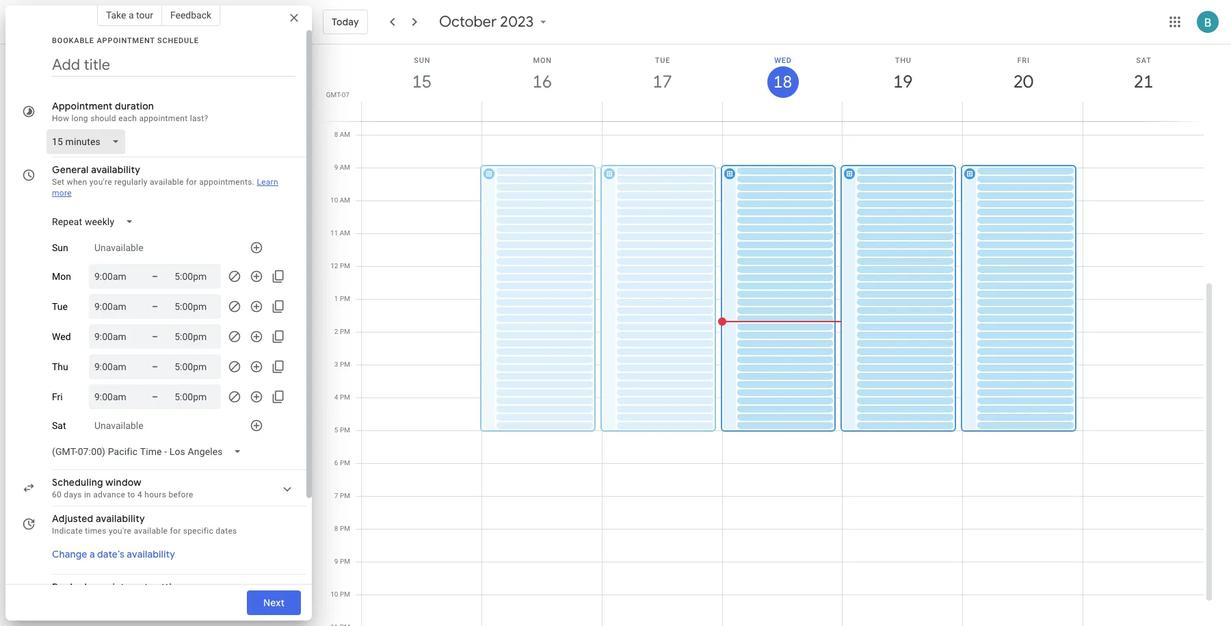 Task type: describe. For each thing, give the bounding box(es) containing it.
sunday, october 15 element
[[407, 66, 438, 98]]

19
[[893, 70, 913, 93]]

6
[[335, 459, 338, 467]]

5
[[335, 426, 338, 434]]

adjusted
[[52, 513, 93, 525]]

21 column header
[[1084, 44, 1205, 121]]

pm for 9 pm
[[340, 558, 350, 565]]

1 horizontal spatial for
[[186, 177, 197, 187]]

16
[[532, 70, 552, 93]]

am for 9 am
[[340, 164, 350, 171]]

before
[[169, 490, 193, 500]]

when
[[67, 177, 87, 187]]

tue for tue
[[52, 301, 68, 312]]

more
[[52, 188, 72, 198]]

2 pm
[[335, 328, 350, 335]]

schedule
[[157, 36, 199, 45]]

tue for tue 17
[[656, 56, 671, 65]]

should
[[90, 114, 116, 123]]

9 for 9 am
[[334, 164, 338, 171]]

to
[[128, 490, 135, 500]]

wed for wed 18
[[775, 56, 792, 65]]

appointment inside appointment duration how long should each appointment last?
[[139, 114, 188, 123]]

9 am
[[334, 164, 350, 171]]

booked appointment settings
[[52, 581, 188, 593]]

date's
[[97, 548, 125, 561]]

sat 21
[[1134, 56, 1153, 93]]

10 for 10 pm
[[331, 591, 338, 598]]

21
[[1134, 70, 1153, 93]]

general
[[52, 164, 89, 176]]

am for 11 am
[[340, 229, 350, 237]]

10 for 10 am
[[331, 196, 338, 204]]

18 column header
[[722, 44, 844, 121]]

take a tour
[[106, 10, 153, 21]]

60
[[52, 490, 62, 500]]

today
[[332, 16, 359, 28]]

16 column header
[[482, 44, 603, 121]]

take
[[106, 10, 126, 21]]

grid containing 15
[[318, 44, 1216, 626]]

regularly
[[114, 177, 148, 187]]

thu for thu 19
[[896, 56, 912, 65]]

feedback button
[[162, 4, 220, 26]]

advance
[[93, 490, 125, 500]]

9 for 9 pm
[[335, 558, 338, 565]]

october 2023
[[439, 12, 534, 31]]

0 vertical spatial available
[[150, 177, 184, 187]]

in
[[84, 490, 91, 500]]

dates
[[216, 526, 237, 536]]

Add title text field
[[52, 55, 296, 75]]

for inside adjusted availability indicate times you're available for specific dates
[[170, 526, 181, 536]]

– for wed
[[152, 331, 158, 342]]

availability inside button
[[127, 548, 175, 561]]

learn more link
[[52, 177, 279, 198]]

pm for 7 pm
[[340, 492, 350, 500]]

take a tour button
[[97, 4, 162, 26]]

18
[[773, 71, 792, 93]]

Start time on Wednesdays text field
[[94, 329, 136, 345]]

11 am
[[331, 229, 350, 237]]

change a date's availability
[[52, 548, 175, 561]]

set
[[52, 177, 65, 187]]

– for fri
[[152, 391, 158, 402]]

scheduling
[[52, 476, 103, 489]]

booked appointment settings button
[[47, 578, 304, 608]]

settings
[[151, 581, 188, 593]]

monday, october 16 element
[[527, 66, 558, 98]]

tour
[[136, 10, 153, 21]]

pm for 2 pm
[[340, 328, 350, 335]]

general availability
[[52, 164, 140, 176]]

2023
[[500, 12, 534, 31]]

8 am
[[334, 131, 350, 138]]

learn
[[257, 177, 279, 187]]

learn more
[[52, 177, 279, 198]]

you're inside adjusted availability indicate times you're available for specific dates
[[109, 526, 132, 536]]

appointment duration how long should each appointment last?
[[52, 100, 208, 123]]

last?
[[190, 114, 208, 123]]

unavailable for sat
[[94, 420, 144, 431]]

– for tue
[[152, 301, 158, 312]]

8 pm
[[335, 525, 350, 532]]

fri for fri
[[52, 391, 63, 402]]

sat for sat
[[52, 420, 66, 431]]

End time on Mondays text field
[[175, 268, 216, 285]]

appointment
[[52, 100, 113, 112]]

4 inside scheduling window 60 days in advance to 4 hours before
[[138, 490, 142, 500]]

pm for 6 pm
[[340, 459, 350, 467]]

thu 19
[[893, 56, 913, 93]]

20
[[1013, 70, 1033, 93]]

1 pm
[[335, 295, 350, 303]]

pm for 1 pm
[[340, 295, 350, 303]]

Start time on Thursdays text field
[[94, 359, 136, 375]]

availability for adjusted
[[96, 513, 145, 525]]

9 pm
[[335, 558, 350, 565]]

0 vertical spatial you're
[[89, 177, 112, 187]]

wed 18
[[773, 56, 792, 93]]

07
[[342, 91, 350, 99]]

19 column header
[[843, 44, 964, 121]]

1
[[335, 295, 338, 303]]

feedback
[[170, 10, 212, 21]]



Task type: vqa. For each thing, say whether or not it's contained in the screenshot.
9 am
yes



Task type: locate. For each thing, give the bounding box(es) containing it.
bookable
[[52, 36, 94, 45]]

1 horizontal spatial sun
[[414, 56, 431, 65]]

3 pm
[[335, 361, 350, 368]]

specific
[[183, 526, 214, 536]]

0 vertical spatial thu
[[896, 56, 912, 65]]

long
[[72, 114, 88, 123]]

availability inside adjusted availability indicate times you're available for specific dates
[[96, 513, 145, 525]]

4 am from the top
[[340, 229, 350, 237]]

today button
[[323, 5, 368, 38]]

am up "9 am"
[[340, 131, 350, 138]]

wed up wednesday, october 18, today element
[[775, 56, 792, 65]]

1 9 from the top
[[334, 164, 338, 171]]

11 pm from the top
[[340, 591, 350, 598]]

wednesday, october 18, today element
[[768, 66, 799, 98]]

saturday, october 21 element
[[1129, 66, 1160, 98]]

how
[[52, 114, 69, 123]]

fri 20
[[1013, 56, 1033, 93]]

1 pm from the top
[[340, 262, 350, 270]]

am right 11
[[340, 229, 350, 237]]

2 pm from the top
[[340, 295, 350, 303]]

tue inside tue 17
[[656, 56, 671, 65]]

friday, october 20 element
[[1008, 66, 1040, 98]]

mon for mon 16
[[533, 56, 552, 65]]

fri left start time on fridays text box
[[52, 391, 63, 402]]

thu inside thu 19
[[896, 56, 912, 65]]

october 2023 button
[[434, 12, 556, 31]]

1 horizontal spatial wed
[[775, 56, 792, 65]]

wed
[[775, 56, 792, 65], [52, 331, 71, 342]]

window
[[106, 476, 142, 489]]

pm right 2
[[340, 328, 350, 335]]

pm right 3
[[340, 361, 350, 368]]

pm down '8 pm'
[[340, 558, 350, 565]]

availability up regularly
[[91, 164, 140, 176]]

0 vertical spatial a
[[129, 10, 134, 21]]

1 vertical spatial for
[[170, 526, 181, 536]]

4 down 3
[[335, 394, 338, 401]]

0 vertical spatial for
[[186, 177, 197, 187]]

1 vertical spatial 4
[[138, 490, 142, 500]]

4 pm
[[335, 394, 350, 401]]

mon
[[533, 56, 552, 65], [52, 271, 71, 282]]

am down "9 am"
[[340, 196, 350, 204]]

grid
[[318, 44, 1216, 626]]

tue up 17 on the top right of the page
[[656, 56, 671, 65]]

Start time on Mondays text field
[[94, 268, 136, 285]]

sun for sun 15
[[414, 56, 431, 65]]

9 pm from the top
[[340, 525, 350, 532]]

0 vertical spatial 4
[[335, 394, 338, 401]]

1 vertical spatial 8
[[335, 525, 338, 532]]

12
[[331, 262, 338, 270]]

pm for 12 pm
[[340, 262, 350, 270]]

8 pm from the top
[[340, 492, 350, 500]]

8 for 8 pm
[[335, 525, 338, 532]]

5 pm
[[335, 426, 350, 434]]

for left appointments.
[[186, 177, 197, 187]]

gmt-
[[326, 91, 342, 99]]

wed inside wed 18
[[775, 56, 792, 65]]

a for take
[[129, 10, 134, 21]]

0 vertical spatial unavailable
[[94, 242, 144, 253]]

pm right the 6
[[340, 459, 350, 467]]

1 horizontal spatial 4
[[335, 394, 338, 401]]

1 vertical spatial thu
[[52, 361, 68, 372]]

0 vertical spatial 10
[[331, 196, 338, 204]]

End time on Wednesdays text field
[[175, 329, 216, 345]]

sun inside sun 15
[[414, 56, 431, 65]]

wed for wed
[[52, 331, 71, 342]]

0 horizontal spatial tue
[[52, 301, 68, 312]]

available down hours
[[134, 526, 168, 536]]

change
[[52, 548, 87, 561]]

0 horizontal spatial thu
[[52, 361, 68, 372]]

thu left start time on thursdays 'text box'
[[52, 361, 68, 372]]

thu for thu
[[52, 361, 68, 372]]

8 up "9 am"
[[334, 131, 338, 138]]

available right regularly
[[150, 177, 184, 187]]

2
[[335, 328, 338, 335]]

am for 8 am
[[340, 131, 350, 138]]

2 10 from the top
[[331, 591, 338, 598]]

1 am from the top
[[340, 131, 350, 138]]

0 horizontal spatial fri
[[52, 391, 63, 402]]

15 column header
[[361, 44, 482, 121]]

0 horizontal spatial mon
[[52, 271, 71, 282]]

each
[[119, 114, 137, 123]]

1 horizontal spatial tue
[[656, 56, 671, 65]]

1 vertical spatial availability
[[96, 513, 145, 525]]

scheduling window 60 days in advance to 4 hours before
[[52, 476, 193, 500]]

pm for 4 pm
[[340, 394, 350, 401]]

Start time on Tuesdays text field
[[94, 298, 136, 315]]

appointment down change a date's availability
[[89, 581, 149, 593]]

pm down 7 pm
[[340, 525, 350, 532]]

tue 17
[[652, 56, 672, 93]]

8 down 7 at left
[[335, 525, 338, 532]]

0 horizontal spatial a
[[90, 548, 95, 561]]

next button
[[247, 587, 301, 619]]

1 vertical spatial appointment
[[89, 581, 149, 593]]

– left end time on tuesdays text field
[[152, 301, 158, 312]]

1 horizontal spatial a
[[129, 10, 134, 21]]

appointment inside dropdown button
[[89, 581, 149, 593]]

15
[[412, 70, 431, 93]]

sat up scheduling
[[52, 420, 66, 431]]

12 pm
[[331, 262, 350, 270]]

2 am from the top
[[340, 164, 350, 171]]

0 vertical spatial sat
[[1137, 56, 1152, 65]]

1 vertical spatial sun
[[52, 242, 68, 253]]

pm down "3 pm"
[[340, 394, 350, 401]]

9
[[334, 164, 338, 171], [335, 558, 338, 565]]

sat
[[1137, 56, 1152, 65], [52, 420, 66, 431]]

pm
[[340, 262, 350, 270], [340, 295, 350, 303], [340, 328, 350, 335], [340, 361, 350, 368], [340, 394, 350, 401], [340, 426, 350, 434], [340, 459, 350, 467], [340, 492, 350, 500], [340, 525, 350, 532], [340, 558, 350, 565], [340, 591, 350, 598]]

1 horizontal spatial thu
[[896, 56, 912, 65]]

1 unavailable from the top
[[94, 242, 144, 253]]

sat inside sat 21
[[1137, 56, 1152, 65]]

appointment
[[97, 36, 155, 45]]

0 horizontal spatial sat
[[52, 420, 66, 431]]

10
[[331, 196, 338, 204], [331, 591, 338, 598]]

End time on Thursdays text field
[[175, 359, 216, 375]]

you're up change a date's availability button
[[109, 526, 132, 536]]

unavailable for sun
[[94, 242, 144, 253]]

10 down 9 pm
[[331, 591, 338, 598]]

Start time on Fridays text field
[[94, 389, 136, 405]]

5 – from the top
[[152, 391, 158, 402]]

7 pm from the top
[[340, 459, 350, 467]]

10 pm
[[331, 591, 350, 598]]

1 vertical spatial available
[[134, 526, 168, 536]]

End time on Fridays text field
[[175, 389, 216, 405]]

9 up 10 pm
[[335, 558, 338, 565]]

0 horizontal spatial wed
[[52, 331, 71, 342]]

am down 8 am
[[340, 164, 350, 171]]

pm down 9 pm
[[340, 591, 350, 598]]

sun up 15
[[414, 56, 431, 65]]

3 pm from the top
[[340, 328, 350, 335]]

fri inside the fri 20
[[1018, 56, 1031, 65]]

1 vertical spatial sat
[[52, 420, 66, 431]]

0 vertical spatial sun
[[414, 56, 431, 65]]

0 vertical spatial fri
[[1018, 56, 1031, 65]]

17 column header
[[602, 44, 723, 121]]

10 am
[[331, 196, 350, 204]]

indicate
[[52, 526, 83, 536]]

2 9 from the top
[[335, 558, 338, 565]]

bookable appointment schedule
[[52, 36, 199, 45]]

1 vertical spatial wed
[[52, 331, 71, 342]]

10 pm from the top
[[340, 558, 350, 565]]

am for 10 am
[[340, 196, 350, 204]]

– left end time on wednesdays text box
[[152, 331, 158, 342]]

thu
[[896, 56, 912, 65], [52, 361, 68, 372]]

7 pm
[[335, 492, 350, 500]]

pm right the 5
[[340, 426, 350, 434]]

8 for 8 am
[[334, 131, 338, 138]]

– right start time on mondays 'text field'
[[152, 271, 158, 282]]

a for change
[[90, 548, 95, 561]]

available inside adjusted availability indicate times you're available for specific dates
[[134, 526, 168, 536]]

2 unavailable from the top
[[94, 420, 144, 431]]

0 vertical spatial mon
[[533, 56, 552, 65]]

sun 15
[[412, 56, 431, 93]]

pm for 3 pm
[[340, 361, 350, 368]]

sun down more
[[52, 242, 68, 253]]

0 vertical spatial availability
[[91, 164, 140, 176]]

sun for sun
[[52, 242, 68, 253]]

pm right '1'
[[340, 295, 350, 303]]

9 up 10 am
[[334, 164, 338, 171]]

4
[[335, 394, 338, 401], [138, 490, 142, 500]]

pm right 12
[[340, 262, 350, 270]]

4 pm from the top
[[340, 361, 350, 368]]

2 vertical spatial availability
[[127, 548, 175, 561]]

6 pm from the top
[[340, 426, 350, 434]]

a
[[129, 10, 134, 21], [90, 548, 95, 561]]

1 vertical spatial fri
[[52, 391, 63, 402]]

6 pm
[[335, 459, 350, 467]]

1 vertical spatial unavailable
[[94, 420, 144, 431]]

appointment down duration
[[139, 114, 188, 123]]

1 horizontal spatial sat
[[1137, 56, 1152, 65]]

tuesday, october 17 element
[[647, 66, 679, 98]]

mon up 16
[[533, 56, 552, 65]]

10 up 11
[[331, 196, 338, 204]]

availability down to
[[96, 513, 145, 525]]

– for thu
[[152, 361, 158, 372]]

0 vertical spatial tue
[[656, 56, 671, 65]]

4 right to
[[138, 490, 142, 500]]

1 vertical spatial 9
[[335, 558, 338, 565]]

you're
[[89, 177, 112, 187], [109, 526, 132, 536]]

unavailable up start time on mondays 'text field'
[[94, 242, 144, 253]]

7
[[335, 492, 338, 500]]

3 am from the top
[[340, 196, 350, 204]]

unavailable down start time on fridays text box
[[94, 420, 144, 431]]

unavailable
[[94, 242, 144, 253], [94, 420, 144, 431]]

1 horizontal spatial mon
[[533, 56, 552, 65]]

None field
[[47, 129, 131, 154], [47, 209, 145, 234], [47, 439, 253, 464], [47, 129, 131, 154], [47, 209, 145, 234], [47, 439, 253, 464]]

mon 16
[[532, 56, 552, 93]]

4 – from the top
[[152, 361, 158, 372]]

duration
[[115, 100, 154, 112]]

a left the tour in the left of the page
[[129, 10, 134, 21]]

pm for 10 pm
[[340, 591, 350, 598]]

hours
[[145, 490, 166, 500]]

days
[[64, 490, 82, 500]]

pm for 5 pm
[[340, 426, 350, 434]]

a left date's
[[90, 548, 95, 561]]

End time on Tuesdays text field
[[175, 298, 216, 315]]

0 horizontal spatial sun
[[52, 242, 68, 253]]

tue left start time on tuesdays text box
[[52, 301, 68, 312]]

appointments.
[[199, 177, 255, 187]]

0 horizontal spatial 4
[[138, 490, 142, 500]]

– for mon
[[152, 271, 158, 282]]

3 – from the top
[[152, 331, 158, 342]]

0 vertical spatial 8
[[334, 131, 338, 138]]

8
[[334, 131, 338, 138], [335, 525, 338, 532]]

1 8 from the top
[[334, 131, 338, 138]]

2 – from the top
[[152, 301, 158, 312]]

times
[[85, 526, 107, 536]]

0 vertical spatial 9
[[334, 164, 338, 171]]

mon for mon
[[52, 271, 71, 282]]

wed left start time on wednesdays text field
[[52, 331, 71, 342]]

0 vertical spatial appointment
[[139, 114, 188, 123]]

– right start time on fridays text box
[[152, 391, 158, 402]]

1 vertical spatial tue
[[52, 301, 68, 312]]

adjusted availability indicate times you're available for specific dates
[[52, 513, 237, 536]]

booked
[[52, 581, 87, 593]]

11
[[331, 229, 338, 237]]

thu up 19
[[896, 56, 912, 65]]

5 pm from the top
[[340, 394, 350, 401]]

gmt-07
[[326, 91, 350, 99]]

pm for 8 pm
[[340, 525, 350, 532]]

for left specific
[[170, 526, 181, 536]]

20 column header
[[963, 44, 1084, 121]]

– left end time on thursdays text box
[[152, 361, 158, 372]]

1 10 from the top
[[331, 196, 338, 204]]

availability
[[91, 164, 140, 176], [96, 513, 145, 525], [127, 548, 175, 561]]

1 horizontal spatial fri
[[1018, 56, 1031, 65]]

sat up 21
[[1137, 56, 1152, 65]]

set when you're regularly available for appointments.
[[52, 177, 255, 187]]

availability down adjusted availability indicate times you're available for specific dates
[[127, 548, 175, 561]]

fri up 20
[[1018, 56, 1031, 65]]

0 vertical spatial wed
[[775, 56, 792, 65]]

fri
[[1018, 56, 1031, 65], [52, 391, 63, 402]]

sat for sat 21
[[1137, 56, 1152, 65]]

mon inside mon 16
[[533, 56, 552, 65]]

1 vertical spatial 10
[[331, 591, 338, 598]]

1 – from the top
[[152, 271, 158, 282]]

for
[[186, 177, 197, 187], [170, 526, 181, 536]]

fri for fri 20
[[1018, 56, 1031, 65]]

17
[[652, 70, 672, 93]]

3
[[335, 361, 338, 368]]

1 vertical spatial mon
[[52, 271, 71, 282]]

next
[[263, 597, 285, 609]]

change a date's availability button
[[47, 542, 181, 567]]

1 vertical spatial a
[[90, 548, 95, 561]]

appointment
[[139, 114, 188, 123], [89, 581, 149, 593]]

you're down general availability
[[89, 177, 112, 187]]

mon left start time on mondays 'text field'
[[52, 271, 71, 282]]

thursday, october 19 element
[[888, 66, 919, 98]]

0 horizontal spatial for
[[170, 526, 181, 536]]

1 vertical spatial you're
[[109, 526, 132, 536]]

2 8 from the top
[[335, 525, 338, 532]]

october
[[439, 12, 497, 31]]

availability for general
[[91, 164, 140, 176]]

pm right 7 at left
[[340, 492, 350, 500]]



